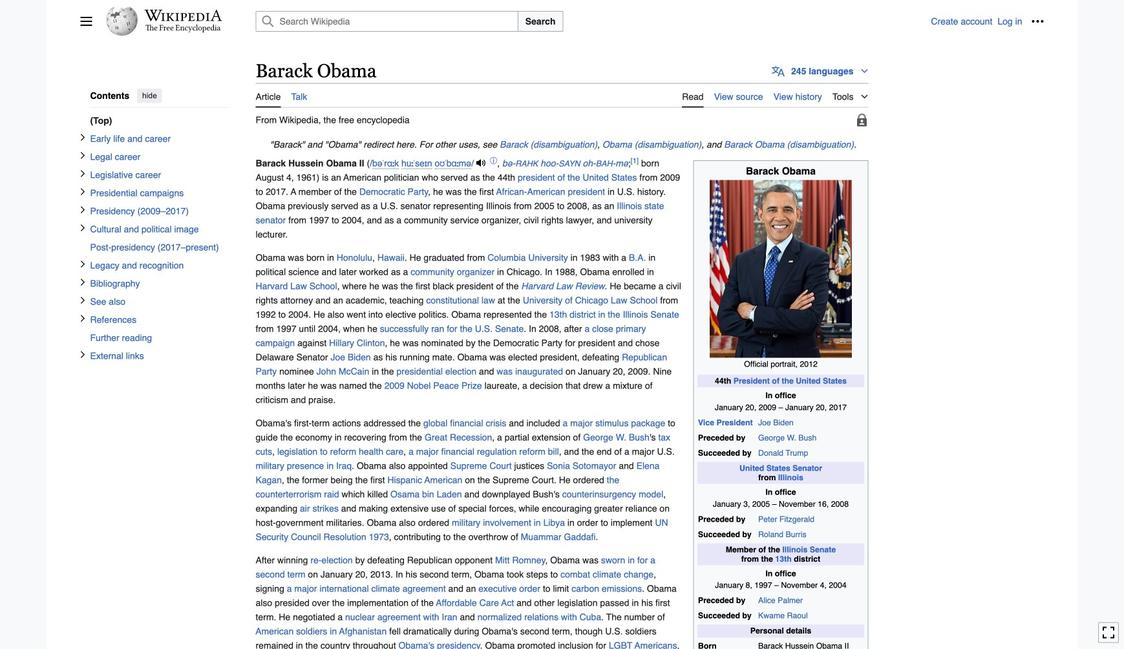 Task type: locate. For each thing, give the bounding box(es) containing it.
6 x small image from the top
[[79, 260, 86, 268]]

language progressive image
[[772, 65, 785, 77]]

1 x small image from the top
[[79, 152, 86, 159]]

1 x small image from the top
[[79, 133, 86, 141]]

4 x small image from the top
[[79, 206, 86, 214]]

x small image
[[79, 133, 86, 141], [79, 278, 86, 286], [79, 314, 86, 322], [79, 351, 86, 358]]

7 x small image from the top
[[79, 296, 86, 304]]

3 x small image from the top
[[79, 314, 86, 322]]

obama standing in the oval office with his arms folded and smiling image
[[710, 180, 852, 358]]

3 x small image from the top
[[79, 188, 86, 196]]

None search field
[[240, 11, 931, 32]]

page semi-protected image
[[856, 113, 869, 126]]

personal tools navigation
[[931, 11, 1048, 32]]

the free encyclopedia image
[[145, 25, 221, 33]]

fullscreen image
[[1102, 626, 1115, 639]]

wikipedia image
[[145, 10, 222, 21]]

note
[[256, 137, 869, 152]]

x small image
[[79, 152, 86, 159], [79, 170, 86, 177], [79, 188, 86, 196], [79, 206, 86, 214], [79, 224, 86, 232], [79, 260, 86, 268], [79, 296, 86, 304]]

4 x small image from the top
[[79, 351, 86, 358]]

main content
[[251, 58, 1045, 649]]



Task type: describe. For each thing, give the bounding box(es) containing it.
2 x small image from the top
[[79, 278, 86, 286]]

play audio image
[[476, 158, 485, 167]]

2 x small image from the top
[[79, 170, 86, 177]]

5 x small image from the top
[[79, 224, 86, 232]]

ellipsis image
[[1032, 15, 1045, 28]]

Search Wikipedia search field
[[256, 11, 518, 32]]

menu image
[[80, 15, 93, 28]]



Task type: vqa. For each thing, say whether or not it's contained in the screenshot.
first x small image from the bottom of the page
yes



